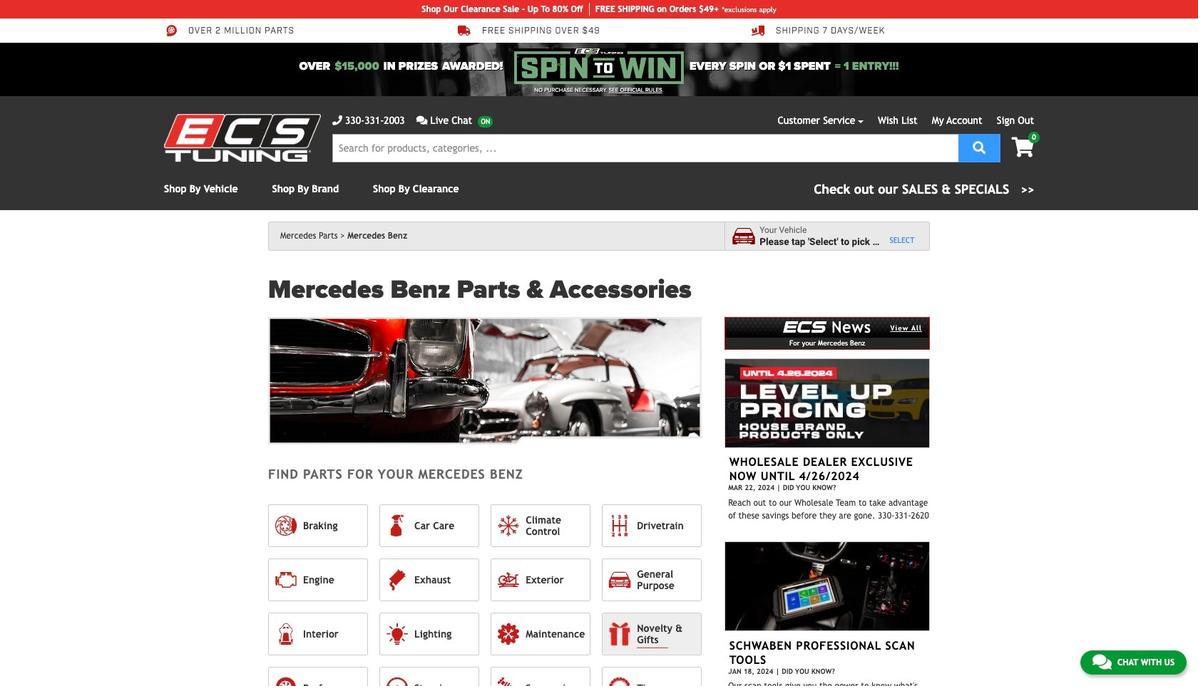 Task type: vqa. For each thing, say whether or not it's contained in the screenshot.
Search text field
yes



Task type: locate. For each thing, give the bounding box(es) containing it.
phone image
[[332, 116, 342, 126]]

ecs tuning 'spin to win' contest logo image
[[514, 49, 684, 84]]

shopping cart image
[[1012, 138, 1034, 158]]

comments image
[[1093, 654, 1112, 671]]



Task type: describe. For each thing, give the bounding box(es) containing it.
wholesale dealer exclusive now until 4/26/2024 image
[[725, 359, 930, 449]]

Search text field
[[332, 134, 959, 163]]

mercedes benz banner image image
[[268, 317, 702, 445]]

schwaben professional scan tools image
[[725, 542, 930, 632]]

ecs tuning image
[[164, 114, 321, 162]]

comments image
[[416, 116, 428, 126]]

search image
[[973, 141, 986, 154]]



